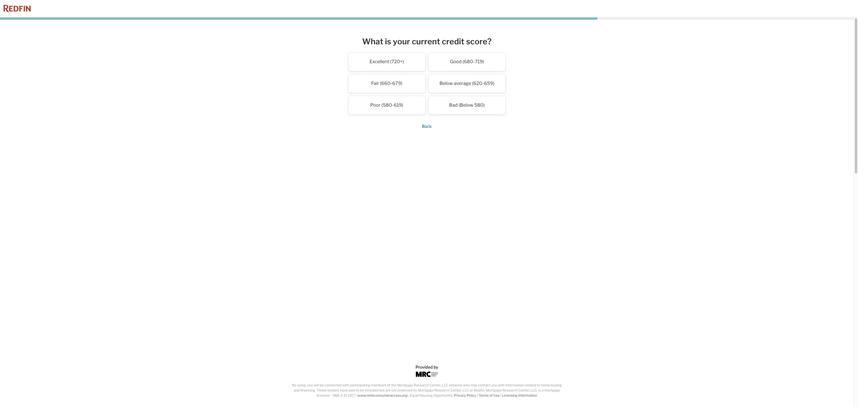 Task type: locate. For each thing, give the bounding box(es) containing it.
be up these
[[320, 384, 324, 388]]

| down redfin.
[[477, 394, 478, 398]]

2 horizontal spatial research
[[502, 389, 518, 393]]

llc up opportunity.
[[442, 384, 448, 388]]

contact
[[478, 384, 491, 388]]

0 horizontal spatial to
[[356, 389, 359, 393]]

is left a
[[538, 389, 541, 393]]

mortgage
[[397, 384, 413, 388], [418, 389, 434, 393], [486, 389, 502, 393]]

0 horizontal spatial |
[[477, 394, 478, 398]]

center,
[[430, 384, 441, 388], [450, 389, 462, 393], [518, 389, 530, 393]]

who
[[463, 384, 470, 388]]

1 horizontal spatial mortgage
[[418, 389, 434, 393]]

the
[[391, 384, 396, 388]]

0 horizontal spatial by
[[413, 389, 417, 393]]

licensing
[[502, 394, 518, 398]]

0 horizontal spatial llc
[[442, 384, 448, 388]]

1 vertical spatial by
[[413, 389, 417, 393]]

1 horizontal spatial you
[[491, 384, 497, 388]]

1907
[[348, 394, 356, 398]]

research up housing
[[414, 384, 429, 388]]

1 horizontal spatial to
[[537, 384, 540, 388]]

below
[[440, 81, 453, 86]]

you right contact
[[491, 384, 497, 388]]

llc
[[442, 384, 448, 388], [463, 389, 469, 393]]

buying
[[551, 384, 562, 388]]

privacy
[[454, 394, 466, 398]]

1 vertical spatial be
[[360, 389, 364, 393]]

paid
[[348, 389, 355, 393]]

by
[[292, 384, 296, 388]]

www.nmlsconsumeraccess.org ). equal housing opportunity. privacy policy | terms of use | licensing information
[[358, 394, 537, 398]]

1 horizontal spatial research
[[435, 389, 450, 393]]

mortgage up housing
[[418, 389, 434, 393]]

policy
[[467, 394, 476, 398]]

is left your
[[385, 37, 391, 46]]

with up have
[[342, 384, 349, 388]]

0 vertical spatial to
[[537, 384, 540, 388]]

| right use
[[500, 394, 501, 398]]

privacy policy link
[[454, 394, 476, 398]]

fair
[[371, 81, 379, 86]]

0 horizontal spatial mortgage
[[397, 384, 413, 388]]

using,
[[297, 384, 306, 388]]

-
[[331, 394, 332, 398]]

to up llc.
[[537, 384, 540, 388]]

(680-
[[463, 59, 475, 64]]

0 horizontal spatial of
[[387, 384, 390, 388]]

center, up information
[[518, 389, 530, 393]]

of left use
[[489, 394, 493, 398]]

by
[[434, 365, 438, 370], [413, 389, 417, 393]]

2 you from the left
[[491, 384, 497, 388]]

1 horizontal spatial of
[[489, 394, 493, 398]]

www.nmlsconsumeraccess.org
[[358, 394, 407, 398]]

by up mortgage research center image
[[434, 365, 438, 370]]

licensee
[[317, 394, 330, 398]]

you up the financing.
[[307, 384, 313, 388]]

information
[[518, 394, 537, 398]]

with
[[342, 384, 349, 388], [498, 384, 505, 388]]

poor
[[370, 102, 381, 108]]

1 horizontal spatial |
[[500, 394, 501, 398]]

participating
[[350, 384, 370, 388]]

not
[[391, 389, 397, 393]]

2 horizontal spatial mortgage
[[486, 389, 502, 393]]

terms
[[479, 394, 489, 398]]

0 vertical spatial of
[[387, 384, 390, 388]]

1 with from the left
[[342, 384, 349, 388]]

0 horizontal spatial be
[[320, 384, 324, 388]]

(720+)
[[390, 59, 404, 64]]

equal
[[410, 394, 419, 398]]

with up use
[[498, 384, 505, 388]]

mortgage up use
[[486, 389, 502, 393]]

2 with from the left
[[498, 384, 505, 388]]

of for terms
[[489, 394, 493, 398]]

and
[[294, 389, 300, 393]]

be down participating
[[360, 389, 364, 393]]

network
[[449, 384, 462, 388]]

good
[[450, 59, 462, 64]]

0 horizontal spatial with
[[342, 384, 349, 388]]

1 vertical spatial is
[[538, 389, 541, 393]]

0 horizontal spatial is
[[385, 37, 391, 46]]

www.nmlsconsumeraccess.org link
[[358, 394, 407, 398]]

below average (620-659)
[[440, 81, 494, 86]]

credit score?
[[442, 37, 492, 46]]

0 horizontal spatial research
[[414, 384, 429, 388]]

provided by
[[416, 365, 438, 370]]

580)
[[474, 102, 485, 108]]

center, up opportunity.
[[430, 384, 441, 388]]

of inside by using, you will be connected with participating members of the mortgage research center, llc network who may contact you with information related to home buying and financing. these lenders have paid to be included but are not endorsed by mortgage research center, llc or redfin. mortgage research center, llc. is a mortgage licensee - nmls id 1907 (
[[387, 384, 390, 388]]

research
[[414, 384, 429, 388], [435, 389, 450, 393], [502, 389, 518, 393]]

but
[[379, 389, 385, 393]]

of
[[387, 384, 390, 388], [489, 394, 493, 398]]

bad (below 580)
[[449, 102, 485, 108]]

to
[[537, 384, 540, 388], [356, 389, 359, 393]]

members
[[371, 384, 386, 388]]

will
[[314, 384, 319, 388]]

related
[[525, 384, 536, 388]]

terms of use link
[[479, 394, 500, 398]]

1 horizontal spatial llc
[[463, 389, 469, 393]]

mortgage up endorsed
[[397, 384, 413, 388]]

1 vertical spatial of
[[489, 394, 493, 398]]

(620-
[[472, 81, 484, 86]]

be
[[320, 384, 324, 388], [360, 389, 364, 393]]

provided
[[416, 365, 433, 370]]

research up licensing
[[502, 389, 518, 393]]

may
[[471, 384, 477, 388]]

endorsed
[[397, 389, 413, 393]]

research up opportunity.
[[435, 389, 450, 393]]

by using, you will be connected with participating members of the mortgage research center, llc network who may contact you with information related to home buying and financing. these lenders have paid to be included but are not endorsed by mortgage research center, llc or redfin. mortgage research center, llc. is a mortgage licensee - nmls id 1907 (
[[292, 384, 562, 398]]

719)
[[475, 59, 484, 64]]

1 horizontal spatial with
[[498, 384, 505, 388]]

what is your current credit score? option group
[[312, 52, 541, 118]]

center, down network
[[450, 389, 462, 393]]

|
[[477, 394, 478, 398], [500, 394, 501, 398]]

1 horizontal spatial is
[[538, 389, 541, 393]]

1 vertical spatial to
[[356, 389, 359, 393]]

you
[[307, 384, 313, 388], [491, 384, 497, 388]]

licensing information link
[[502, 394, 537, 398]]

(580-
[[381, 102, 394, 108]]

llc up "privacy policy" link
[[463, 389, 469, 393]]

0 horizontal spatial you
[[307, 384, 313, 388]]

0 vertical spatial llc
[[442, 384, 448, 388]]

of for members
[[387, 384, 390, 388]]

by inside by using, you will be connected with participating members of the mortgage research center, llc network who may contact you with information related to home buying and financing. these lenders have paid to be included but are not endorsed by mortgage research center, llc or redfin. mortgage research center, llc. is a mortgage licensee - nmls id 1907 (
[[413, 389, 417, 393]]

0 vertical spatial by
[[434, 365, 438, 370]]

of left the in the bottom left of the page
[[387, 384, 390, 388]]

by up equal
[[413, 389, 417, 393]]

to up (
[[356, 389, 359, 393]]

is
[[385, 37, 391, 46], [538, 389, 541, 393]]

fair (660-679)
[[371, 81, 402, 86]]



Task type: vqa. For each thing, say whether or not it's contained in the screenshot.
the bottom is
yes



Task type: describe. For each thing, give the bounding box(es) containing it.
bad
[[449, 102, 458, 108]]

is inside by using, you will be connected with participating members of the mortgage research center, llc network who may contact you with information related to home buying and financing. these lenders have paid to be included but are not endorsed by mortgage research center, llc or redfin. mortgage research center, llc. is a mortgage licensee - nmls id 1907 (
[[538, 389, 541, 393]]

llc.
[[531, 389, 538, 393]]

opportunity.
[[433, 394, 453, 398]]

1 you from the left
[[307, 384, 313, 388]]

use
[[494, 394, 500, 398]]

).
[[407, 394, 409, 398]]

good (680-719)
[[450, 59, 484, 64]]

what is your current credit score?
[[362, 37, 492, 46]]

poor (580-619)
[[370, 102, 403, 108]]

home
[[541, 384, 550, 388]]

housing
[[419, 394, 433, 398]]

current
[[412, 37, 440, 46]]

0 vertical spatial be
[[320, 384, 324, 388]]

information
[[505, 384, 524, 388]]

included
[[365, 389, 379, 393]]

659)
[[484, 81, 494, 86]]

these
[[317, 389, 327, 393]]

average
[[454, 81, 471, 86]]

your
[[393, 37, 410, 46]]

2 | from the left
[[500, 394, 501, 398]]

id
[[343, 394, 347, 398]]

back button
[[422, 124, 432, 129]]

are
[[385, 389, 391, 393]]

mortgage research center image
[[416, 372, 438, 377]]

1 horizontal spatial center,
[[450, 389, 462, 393]]

1 vertical spatial llc
[[463, 389, 469, 393]]

(660-
[[380, 81, 392, 86]]

(below
[[459, 102, 473, 108]]

619)
[[394, 102, 403, 108]]

back
[[422, 124, 432, 129]]

1 horizontal spatial be
[[360, 389, 364, 393]]

0 vertical spatial is
[[385, 37, 391, 46]]

(
[[357, 394, 358, 398]]

679)
[[392, 81, 402, 86]]

what
[[362, 37, 383, 46]]

1 horizontal spatial by
[[434, 365, 438, 370]]

financing.
[[300, 389, 316, 393]]

connected
[[325, 384, 342, 388]]

or
[[470, 389, 473, 393]]

excellent
[[370, 59, 389, 64]]

0 horizontal spatial center,
[[430, 384, 441, 388]]

a
[[542, 389, 544, 393]]

lenders
[[327, 389, 339, 393]]

excellent (720+)
[[370, 59, 404, 64]]

redfin.
[[474, 389, 485, 393]]

have
[[340, 389, 348, 393]]

nmls
[[333, 394, 343, 398]]

mortgage
[[544, 389, 560, 393]]

2 horizontal spatial center,
[[518, 389, 530, 393]]

1 | from the left
[[477, 394, 478, 398]]



